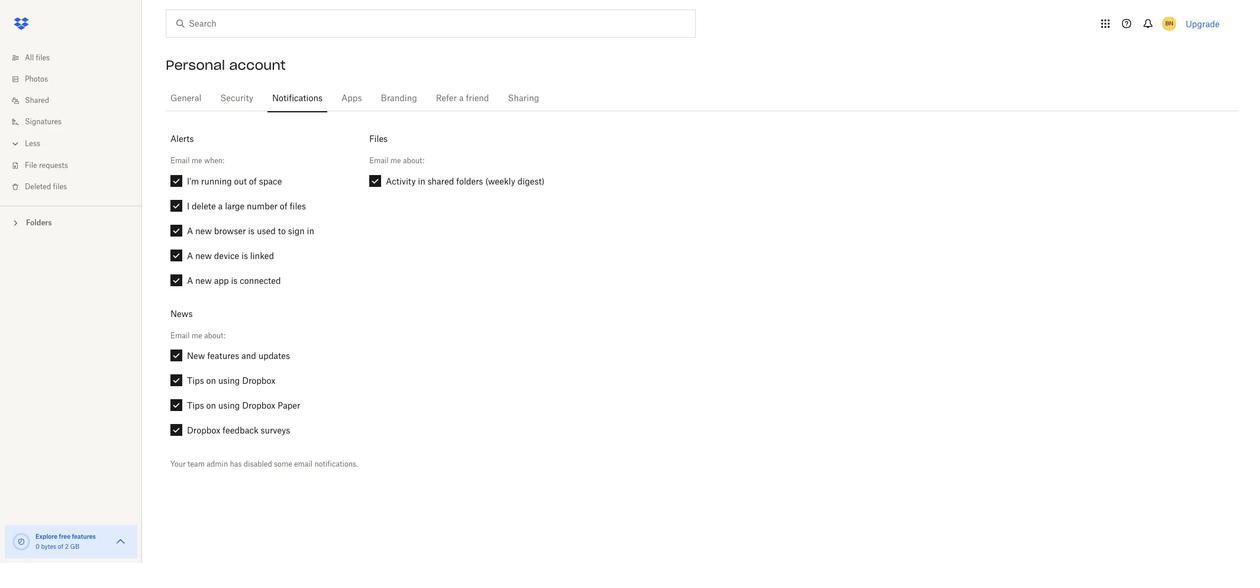 Task type: vqa. For each thing, say whether or not it's contained in the screenshot.
tab list containing General
yes



Task type: locate. For each thing, give the bounding box(es) containing it.
is
[[248, 226, 255, 236], [242, 251, 248, 261], [231, 276, 238, 286]]

about for news
[[204, 332, 224, 340]]

1 vertical spatial files
[[53, 184, 67, 191]]

me
[[192, 157, 202, 165], [391, 157, 401, 165], [192, 332, 202, 340]]

free
[[59, 533, 70, 541]]

i'm running out of space
[[187, 176, 282, 186]]

1 vertical spatial on
[[206, 401, 216, 411]]

1 horizontal spatial about
[[403, 157, 423, 165]]

email down alerts
[[171, 157, 190, 165]]

email me about : up new
[[171, 332, 226, 340]]

tips down tips on using dropbox
[[187, 401, 204, 411]]

a inside tab
[[459, 95, 464, 103]]

tab list containing general
[[166, 83, 1239, 113]]

account
[[229, 57, 286, 73]]

2 vertical spatial files
[[290, 201, 306, 211]]

2 horizontal spatial files
[[290, 201, 306, 211]]

0 horizontal spatial a
[[218, 201, 223, 211]]

tab list
[[166, 83, 1239, 113]]

on for tips on using dropbox paper
[[206, 401, 216, 411]]

on down tips on using dropbox
[[206, 401, 216, 411]]

0 vertical spatial in
[[418, 176, 425, 186]]

explore free features 0 bytes of 2 gb
[[36, 533, 96, 551]]

a inside group
[[218, 201, 223, 211]]

1 vertical spatial tips
[[187, 401, 204, 411]]

tips down new
[[187, 376, 204, 386]]

is left used
[[248, 226, 255, 236]]

tips for tips on using dropbox paper
[[187, 401, 204, 411]]

of inside the explore free features 0 bytes of 2 gb
[[58, 545, 63, 551]]

list
[[0, 40, 142, 206]]

bn
[[1166, 20, 1174, 27]]

digest)
[[518, 176, 545, 186]]

3 a from the top
[[187, 276, 193, 286]]

1 vertical spatial a
[[187, 251, 193, 261]]

new left app
[[195, 276, 212, 286]]

1 vertical spatial using
[[218, 401, 240, 411]]

linked
[[250, 251, 274, 261]]

:
[[223, 157, 224, 165], [423, 157, 425, 165], [224, 332, 226, 340]]

files right deleted
[[53, 184, 67, 191]]

surveys
[[261, 426, 290, 436]]

on down new features and updates
[[206, 376, 216, 386]]

refer a friend tab
[[431, 85, 494, 113]]

your
[[171, 460, 186, 469]]

1 on from the top
[[206, 376, 216, 386]]

in
[[418, 176, 425, 186], [307, 226, 314, 236]]

tips on using dropbox paper
[[187, 401, 300, 411]]

0 vertical spatial features
[[207, 351, 239, 361]]

dropbox image
[[9, 12, 33, 36]]

1 horizontal spatial features
[[207, 351, 239, 361]]

2 vertical spatial new
[[195, 276, 212, 286]]

0 horizontal spatial of
[[58, 545, 63, 551]]

dropbox for tips on using dropbox paper
[[242, 401, 276, 411]]

0 horizontal spatial email me about :
[[171, 332, 226, 340]]

about up new
[[204, 332, 224, 340]]

is left linked at the top left of the page
[[242, 251, 248, 261]]

email me about :
[[369, 157, 425, 165], [171, 332, 226, 340]]

2 vertical spatial is
[[231, 276, 238, 286]]

of left 2
[[58, 545, 63, 551]]

1 vertical spatial email me about :
[[171, 332, 226, 340]]

2 horizontal spatial of
[[280, 201, 288, 211]]

features up gb
[[72, 533, 96, 541]]

dropbox up surveys
[[242, 401, 276, 411]]

folders button
[[0, 214, 142, 231]]

file requests link
[[9, 155, 142, 176]]

personal
[[166, 57, 225, 73]]

: up running
[[223, 157, 224, 165]]

a new device is linked
[[187, 251, 274, 261]]

2 a from the top
[[187, 251, 193, 261]]

shared
[[428, 176, 454, 186]]

all
[[25, 54, 34, 62]]

features left and
[[207, 351, 239, 361]]

about for files
[[403, 157, 423, 165]]

shared
[[25, 97, 49, 104]]

is for browser
[[248, 226, 255, 236]]

files
[[36, 54, 50, 62], [53, 184, 67, 191], [290, 201, 306, 211]]

1 vertical spatial of
[[280, 201, 288, 211]]

of right out
[[249, 176, 257, 186]]

i delete a large number of files
[[187, 201, 306, 211]]

sharing tab
[[503, 85, 544, 113]]

0 vertical spatial of
[[249, 176, 257, 186]]

a for a new browser is used to sign in
[[187, 226, 193, 236]]

personal account
[[166, 57, 286, 73]]

news group
[[166, 350, 355, 449]]

0 vertical spatial a
[[187, 226, 193, 236]]

email down "files"
[[369, 157, 389, 165]]

0 vertical spatial a
[[459, 95, 464, 103]]

1 using from the top
[[218, 376, 240, 386]]

1 tips from the top
[[187, 376, 204, 386]]

: up activity in shared folders (weekly digest)
[[423, 157, 425, 165]]

a left device
[[187, 251, 193, 261]]

0 horizontal spatial files
[[36, 54, 50, 62]]

0 vertical spatial tips
[[187, 376, 204, 386]]

using
[[218, 376, 240, 386], [218, 401, 240, 411]]

2 on from the top
[[206, 401, 216, 411]]

about
[[403, 157, 423, 165], [204, 332, 224, 340]]

browser
[[214, 226, 246, 236]]

dropbox down and
[[242, 376, 276, 386]]

in left shared
[[418, 176, 425, 186]]

0 horizontal spatial features
[[72, 533, 96, 541]]

me up activity
[[391, 157, 401, 165]]

1 vertical spatial dropbox
[[242, 401, 276, 411]]

email down news
[[171, 332, 190, 340]]

and
[[242, 351, 256, 361]]

1 vertical spatial a
[[218, 201, 223, 211]]

new for app
[[195, 276, 212, 286]]

2 tips from the top
[[187, 401, 204, 411]]

a
[[187, 226, 193, 236], [187, 251, 193, 261], [187, 276, 193, 286]]

about up activity
[[403, 157, 423, 165]]

security
[[220, 95, 253, 103]]

me left when
[[192, 157, 202, 165]]

0 vertical spatial about
[[403, 157, 423, 165]]

of
[[249, 176, 257, 186], [280, 201, 288, 211], [58, 545, 63, 551]]

a right the refer on the top left of page
[[459, 95, 464, 103]]

on
[[206, 376, 216, 386], [206, 401, 216, 411]]

1 horizontal spatial of
[[249, 176, 257, 186]]

bytes
[[41, 545, 56, 551]]

0 vertical spatial is
[[248, 226, 255, 236]]

file requests
[[25, 162, 68, 169]]

app
[[214, 276, 229, 286]]

i'm
[[187, 176, 199, 186]]

2 vertical spatial of
[[58, 545, 63, 551]]

0 vertical spatial files
[[36, 54, 50, 62]]

email
[[171, 157, 190, 165], [369, 157, 389, 165], [171, 332, 190, 340]]

1 horizontal spatial email me about :
[[369, 157, 425, 165]]

upgrade
[[1186, 19, 1220, 29]]

new left device
[[195, 251, 212, 261]]

files for deleted files
[[53, 184, 67, 191]]

deleted files
[[25, 184, 67, 191]]

1 horizontal spatial files
[[53, 184, 67, 191]]

: up new features and updates
[[224, 332, 226, 340]]

of right number
[[280, 201, 288, 211]]

tips
[[187, 376, 204, 386], [187, 401, 204, 411]]

delete
[[192, 201, 216, 211]]

1 vertical spatial new
[[195, 251, 212, 261]]

email me about : for files
[[369, 157, 425, 165]]

paper
[[278, 401, 300, 411]]

1 new from the top
[[195, 226, 212, 236]]

: for alerts
[[223, 157, 224, 165]]

in right sign
[[307, 226, 314, 236]]

email for news
[[171, 332, 190, 340]]

new
[[195, 226, 212, 236], [195, 251, 212, 261], [195, 276, 212, 286]]

using for tips on using dropbox
[[218, 376, 240, 386]]

2 new from the top
[[195, 251, 212, 261]]

using down tips on using dropbox
[[218, 401, 240, 411]]

dropbox feedback surveys
[[187, 426, 290, 436]]

1 vertical spatial in
[[307, 226, 314, 236]]

deleted
[[25, 184, 51, 191]]

new
[[187, 351, 205, 361]]

1 vertical spatial is
[[242, 251, 248, 261]]

0 horizontal spatial about
[[204, 332, 224, 340]]

a down i
[[187, 226, 193, 236]]

is right app
[[231, 276, 238, 286]]

of for a
[[280, 201, 288, 211]]

0 vertical spatial dropbox
[[242, 376, 276, 386]]

0 vertical spatial email me about :
[[369, 157, 425, 165]]

a left app
[[187, 276, 193, 286]]

files up sign
[[290, 201, 306, 211]]

when
[[204, 157, 223, 165]]

a new app is connected
[[187, 276, 281, 286]]

activity
[[386, 176, 416, 186]]

me up new
[[192, 332, 202, 340]]

2 vertical spatial a
[[187, 276, 193, 286]]

new down the delete
[[195, 226, 212, 236]]

dropbox
[[242, 376, 276, 386], [242, 401, 276, 411], [187, 426, 220, 436]]

2 using from the top
[[218, 401, 240, 411]]

0 vertical spatial new
[[195, 226, 212, 236]]

files right all
[[36, 54, 50, 62]]

files for all files
[[36, 54, 50, 62]]

photos
[[25, 76, 48, 83]]

folders
[[457, 176, 483, 186]]

1 horizontal spatial a
[[459, 95, 464, 103]]

bn button
[[1160, 14, 1179, 33]]

1 a from the top
[[187, 226, 193, 236]]

tips for tips on using dropbox
[[187, 376, 204, 386]]

0 vertical spatial on
[[206, 376, 216, 386]]

email me about : for news
[[171, 332, 226, 340]]

security tab
[[216, 85, 258, 113]]

me for alerts
[[192, 157, 202, 165]]

email me about : up activity
[[369, 157, 425, 165]]

general tab
[[166, 85, 206, 113]]

0 horizontal spatial in
[[307, 226, 314, 236]]

0 vertical spatial using
[[218, 376, 240, 386]]

1 vertical spatial about
[[204, 332, 224, 340]]

a left large
[[218, 201, 223, 211]]

has
[[230, 460, 242, 469]]

files
[[369, 134, 388, 144]]

features
[[207, 351, 239, 361], [72, 533, 96, 541]]

using down new features and updates
[[218, 376, 240, 386]]

3 new from the top
[[195, 276, 212, 286]]

1 vertical spatial features
[[72, 533, 96, 541]]

dropbox up team
[[187, 426, 220, 436]]

2 vertical spatial dropbox
[[187, 426, 220, 436]]



Task type: describe. For each thing, give the bounding box(es) containing it.
2
[[65, 545, 69, 551]]

branding tab
[[376, 85, 422, 113]]

refer
[[436, 95, 457, 103]]

all files link
[[9, 47, 142, 69]]

updates
[[259, 351, 290, 361]]

a for a new app is connected
[[187, 276, 193, 286]]

notifications tab
[[268, 85, 327, 113]]

me for news
[[192, 332, 202, 340]]

in inside alerts group
[[307, 226, 314, 236]]

out
[[234, 176, 247, 186]]

refer a friend
[[436, 95, 489, 103]]

branding
[[381, 95, 417, 103]]

used
[[257, 226, 276, 236]]

photos link
[[9, 69, 142, 90]]

list containing all files
[[0, 40, 142, 206]]

notifications
[[272, 95, 323, 103]]

feedback
[[223, 426, 259, 436]]

disabled
[[244, 460, 272, 469]]

features inside the news group
[[207, 351, 239, 361]]

upgrade link
[[1186, 19, 1220, 29]]

alerts
[[171, 134, 194, 144]]

on for tips on using dropbox
[[206, 376, 216, 386]]

: for files
[[423, 157, 425, 165]]

new for browser
[[195, 226, 212, 236]]

email for alerts
[[171, 157, 190, 165]]

a new browser is used to sign in
[[187, 226, 314, 236]]

dropbox for tips on using dropbox
[[242, 376, 276, 386]]

using for tips on using dropbox paper
[[218, 401, 240, 411]]

quota usage element
[[12, 533, 31, 552]]

less image
[[9, 138, 21, 150]]

some
[[274, 460, 292, 469]]

device
[[214, 251, 239, 261]]

file
[[25, 162, 37, 169]]

features inside the explore free features 0 bytes of 2 gb
[[72, 533, 96, 541]]

sharing
[[508, 95, 539, 103]]

friend
[[466, 95, 489, 103]]

email
[[294, 460, 313, 469]]

admin
[[207, 460, 228, 469]]

connected
[[240, 276, 281, 286]]

to
[[278, 226, 286, 236]]

i
[[187, 201, 190, 211]]

team
[[188, 460, 205, 469]]

your team admin has disabled some email notifications.
[[171, 460, 358, 469]]

apps tab
[[337, 85, 367, 113]]

all files
[[25, 54, 50, 62]]

activity in shared folders (weekly digest)
[[386, 176, 545, 186]]

a for a new device is linked
[[187, 251, 193, 261]]

running
[[201, 176, 232, 186]]

alerts group
[[166, 175, 355, 299]]

less
[[25, 140, 40, 147]]

sign
[[288, 226, 305, 236]]

is for device
[[242, 251, 248, 261]]

deleted files link
[[9, 176, 142, 198]]

1 horizontal spatial in
[[418, 176, 425, 186]]

space
[[259, 176, 282, 186]]

general
[[171, 95, 201, 103]]

requests
[[39, 162, 68, 169]]

me for files
[[391, 157, 401, 165]]

email me when :
[[171, 157, 224, 165]]

notifications.
[[315, 460, 358, 469]]

signatures
[[25, 118, 62, 126]]

(weekly
[[486, 176, 516, 186]]

Search text field
[[189, 17, 671, 30]]

number
[[247, 201, 278, 211]]

apps
[[342, 95, 362, 103]]

tips on using dropbox
[[187, 376, 276, 386]]

0
[[36, 545, 39, 551]]

shared link
[[9, 90, 142, 111]]

files inside alerts group
[[290, 201, 306, 211]]

explore
[[36, 533, 58, 541]]

gb
[[70, 545, 79, 551]]

email for files
[[369, 157, 389, 165]]

: for news
[[224, 332, 226, 340]]

news
[[171, 309, 193, 319]]

new features and updates
[[187, 351, 290, 361]]

of for features
[[58, 545, 63, 551]]

is for app
[[231, 276, 238, 286]]

large
[[225, 201, 245, 211]]

folders
[[26, 218, 52, 227]]

new for device
[[195, 251, 212, 261]]

signatures link
[[9, 111, 142, 133]]



